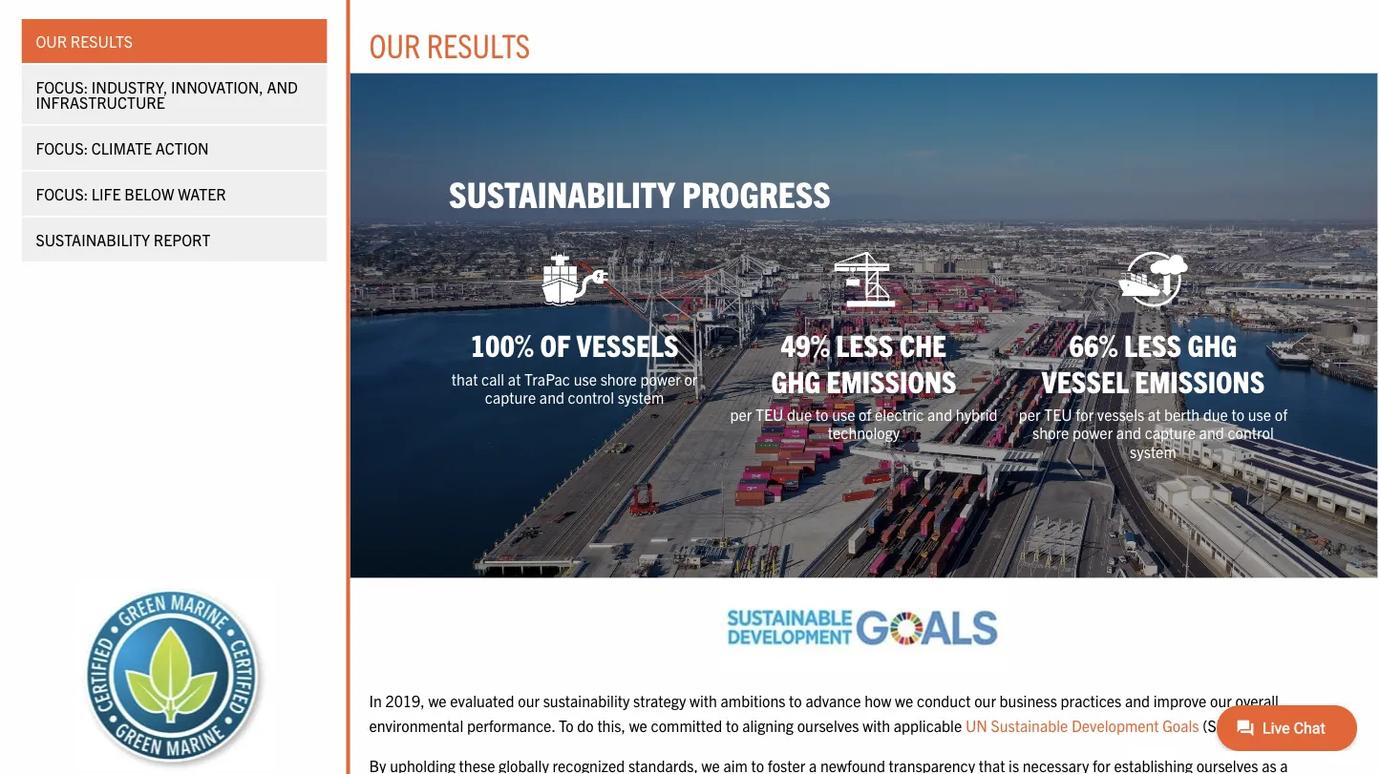 Task type: vqa. For each thing, say whether or not it's contained in the screenshot.
per corresponding to Vessel
yes



Task type: locate. For each thing, give the bounding box(es) containing it.
1 horizontal spatial capture
[[1145, 423, 1196, 442]]

0 horizontal spatial we
[[428, 692, 447, 711]]

at left berth
[[1148, 405, 1161, 424]]

technology
[[828, 423, 900, 442]]

shore inside 66% less ghg vessel emissions per teu for vessels at berth due to use of shore power and capture and control system
[[1033, 423, 1069, 442]]

0 horizontal spatial emissions
[[827, 361, 957, 399]]

goals
[[1163, 716, 1199, 735]]

1 vertical spatial with
[[863, 716, 890, 735]]

with up committed
[[690, 692, 717, 711]]

due left technology
[[787, 405, 812, 424]]

1 horizontal spatial power
[[1073, 423, 1113, 442]]

to right berth
[[1232, 405, 1245, 424]]

2 emissions from the left
[[1135, 361, 1265, 399]]

teu
[[756, 405, 784, 424], [1044, 405, 1072, 424]]

and right for
[[1116, 423, 1141, 442]]

0 horizontal spatial per
[[730, 405, 752, 424]]

power
[[641, 369, 681, 389], [1073, 423, 1113, 442]]

focus: left climate
[[36, 138, 88, 158]]

our
[[369, 24, 421, 65], [36, 32, 67, 51]]

innovation,
[[171, 77, 263, 96]]

system left or
[[618, 388, 664, 407]]

how
[[865, 692, 892, 711]]

1 horizontal spatial teu
[[1044, 405, 1072, 424]]

to up aligning
[[789, 692, 802, 711]]

per inside 49% less che ghg emissions per teu due to use of electric and hybrid technology
[[730, 405, 752, 424]]

results
[[427, 24, 530, 65], [71, 32, 133, 51]]

emissions inside 66% less ghg vessel emissions per teu for vessels at berth due to use of shore power and capture and control system
[[1135, 361, 1265, 399]]

power inside 100% of vessels that call at trapac use shore power or capture and control system
[[641, 369, 681, 389]]

conduct
[[917, 692, 971, 711]]

use right berth
[[1248, 405, 1271, 424]]

our up performance. to
[[518, 692, 540, 711]]

and right call
[[539, 388, 564, 407]]

0 horizontal spatial with
[[690, 692, 717, 711]]

less inside 49% less che ghg emissions per teu due to use of electric and hybrid technology
[[836, 326, 893, 363]]

shore left for
[[1033, 423, 1069, 442]]

emissions for che
[[827, 361, 957, 399]]

ghg inside 66% less ghg vessel emissions per teu for vessels at berth due to use of shore power and capture and control system
[[1188, 326, 1237, 363]]

1 vertical spatial focus:
[[36, 138, 88, 158]]

un sustainable development goals (sdgs).
[[966, 716, 1253, 735]]

2 focus: from the top
[[36, 138, 88, 158]]

hybrid
[[956, 405, 998, 424]]

at right call
[[508, 369, 521, 389]]

and right vessels
[[1199, 423, 1224, 442]]

un
[[966, 716, 987, 735]]

2 horizontal spatial our
[[1210, 692, 1232, 711]]

focus: inside focus: industry, innovation, and infrastructure
[[36, 77, 88, 96]]

2 horizontal spatial of
[[1275, 405, 1288, 424]]

2 vertical spatial focus:
[[36, 184, 88, 203]]

that
[[452, 369, 478, 389]]

power inside 66% less ghg vessel emissions per teu for vessels at berth due to use of shore power and capture and control system
[[1073, 423, 1113, 442]]

capture right that at the left of the page
[[485, 388, 536, 407]]

of
[[540, 326, 571, 363], [859, 405, 871, 424], [1275, 405, 1288, 424]]

66%
[[1069, 326, 1118, 363]]

and
[[539, 388, 564, 407], [928, 405, 952, 424], [1116, 423, 1141, 442], [1199, 423, 1224, 442], [1125, 692, 1150, 711]]

focus: life below water link
[[21, 172, 327, 216]]

100%
[[470, 326, 534, 363]]

vessels
[[577, 326, 679, 363]]

use right trapac
[[574, 369, 597, 389]]

ghg
[[1188, 326, 1237, 363], [771, 361, 821, 399]]

1 per from the left
[[730, 405, 752, 424]]

0 horizontal spatial power
[[641, 369, 681, 389]]

0 horizontal spatial control
[[568, 388, 614, 407]]

un sustainable development goals link
[[966, 716, 1199, 735]]

0 horizontal spatial due
[[787, 405, 812, 424]]

0 vertical spatial focus:
[[36, 77, 88, 96]]

do
[[577, 716, 594, 735]]

focus: left life
[[36, 184, 88, 203]]

0 horizontal spatial sustainability
[[36, 230, 150, 249]]

our inside our results 'link'
[[36, 32, 67, 51]]

emissions
[[827, 361, 957, 399], [1135, 361, 1265, 399]]

0 horizontal spatial at
[[508, 369, 521, 389]]

1 horizontal spatial less
[[1124, 326, 1182, 363]]

system inside 66% less ghg vessel emissions per teu for vessels at berth due to use of shore power and capture and control system
[[1130, 442, 1176, 461]]

our results
[[369, 24, 530, 65], [36, 32, 133, 51]]

action
[[156, 138, 209, 158]]

this,
[[597, 716, 626, 735]]

0 horizontal spatial our results
[[36, 32, 133, 51]]

2 teu from the left
[[1044, 405, 1072, 424]]

1 horizontal spatial our
[[369, 24, 421, 65]]

1 horizontal spatial ghg
[[1188, 326, 1237, 363]]

1 vertical spatial power
[[1073, 423, 1113, 442]]

1 horizontal spatial due
[[1203, 405, 1228, 424]]

2019,
[[385, 692, 425, 711]]

capture
[[485, 388, 536, 407], [1145, 423, 1196, 442]]

control right berth
[[1228, 423, 1274, 442]]

in 2019, we evaluated our sustainability strategy with ambitions to advance how we conduct our business practices and improve our overall environmental performance. to do this, we committed to aligning ourselves with applicable
[[369, 692, 1279, 735]]

1 vertical spatial control
[[1228, 423, 1274, 442]]

2 per from the left
[[1019, 405, 1041, 424]]

power left or
[[641, 369, 681, 389]]

1 due from the left
[[787, 405, 812, 424]]

49% less che ghg emissions per teu due to use of electric and hybrid technology
[[730, 326, 998, 442]]

0 horizontal spatial teu
[[756, 405, 784, 424]]

1 emissions from the left
[[827, 361, 957, 399]]

improve
[[1154, 692, 1207, 711]]

system down berth
[[1130, 442, 1176, 461]]

sustainability for sustainability progress
[[449, 171, 675, 215]]

our results inside 'link'
[[36, 32, 133, 51]]

our up (sdgs).
[[1210, 692, 1232, 711]]

with
[[690, 692, 717, 711], [863, 716, 890, 735]]

capture inside 66% less ghg vessel emissions per teu for vessels at berth due to use of shore power and capture and control system
[[1145, 423, 1196, 442]]

due right berth
[[1203, 405, 1228, 424]]

focus: life below water
[[36, 184, 226, 203]]

trapac
[[524, 369, 570, 389]]

1 horizontal spatial shore
[[1033, 423, 1069, 442]]

1 horizontal spatial of
[[859, 405, 871, 424]]

business
[[1000, 692, 1057, 711]]

2 horizontal spatial use
[[1248, 405, 1271, 424]]

1 horizontal spatial our
[[974, 692, 996, 711]]

sustainability report
[[36, 230, 210, 249]]

1 horizontal spatial our results
[[369, 24, 530, 65]]

1 horizontal spatial control
[[1228, 423, 1274, 442]]

focus:
[[36, 77, 88, 96], [36, 138, 88, 158], [36, 184, 88, 203]]

(sdgs).
[[1203, 716, 1253, 735]]

ghg inside 49% less che ghg emissions per teu due to use of electric and hybrid technology
[[771, 361, 821, 399]]

0 vertical spatial power
[[641, 369, 681, 389]]

we up environmental
[[428, 692, 447, 711]]

teu inside 66% less ghg vessel emissions per teu for vessels at berth due to use of shore power and capture and control system
[[1044, 405, 1072, 424]]

1 horizontal spatial use
[[832, 405, 855, 424]]

0 vertical spatial with
[[690, 692, 717, 711]]

shore
[[600, 369, 637, 389], [1033, 423, 1069, 442]]

0 vertical spatial at
[[508, 369, 521, 389]]

1 horizontal spatial per
[[1019, 405, 1041, 424]]

use left the electric
[[832, 405, 855, 424]]

we right this,
[[629, 716, 647, 735]]

0 horizontal spatial capture
[[485, 388, 536, 407]]

use
[[574, 369, 597, 389], [832, 405, 855, 424], [1248, 405, 1271, 424]]

less inside 66% less ghg vessel emissions per teu for vessels at berth due to use of shore power and capture and control system
[[1124, 326, 1182, 363]]

our
[[518, 692, 540, 711], [974, 692, 996, 711], [1210, 692, 1232, 711]]

emissions inside 49% less che ghg emissions per teu due to use of electric and hybrid technology
[[827, 361, 957, 399]]

0 horizontal spatial our
[[518, 692, 540, 711]]

use inside 66% less ghg vessel emissions per teu for vessels at berth due to use of shore power and capture and control system
[[1248, 405, 1271, 424]]

focus: climate action
[[36, 138, 209, 158]]

2 due from the left
[[1203, 405, 1228, 424]]

1 teu from the left
[[756, 405, 784, 424]]

our up un
[[974, 692, 996, 711]]

0 vertical spatial sustainability
[[449, 171, 675, 215]]

less for ghg
[[836, 326, 893, 363]]

to inside 49% less che ghg emissions per teu due to use of electric and hybrid technology
[[816, 405, 829, 424]]

emissions up the electric
[[827, 361, 957, 399]]

0 horizontal spatial results
[[71, 32, 133, 51]]

capture right vessels
[[1145, 423, 1196, 442]]

and up development
[[1125, 692, 1150, 711]]

sustainability
[[449, 171, 675, 215], [36, 230, 150, 249]]

focus: industry, innovation, and infrastructure link
[[21, 65, 327, 124]]

shore inside 100% of vessels that call at trapac use shore power or capture and control system
[[600, 369, 637, 389]]

and left hybrid
[[928, 405, 952, 424]]

at inside 66% less ghg vessel emissions per teu for vessels at berth due to use of shore power and capture and control system
[[1148, 405, 1161, 424]]

1 horizontal spatial at
[[1148, 405, 1161, 424]]

less right "66%"
[[1124, 326, 1182, 363]]

we right how
[[895, 692, 913, 711]]

control
[[568, 388, 614, 407], [1228, 423, 1274, 442]]

0 horizontal spatial system
[[618, 388, 664, 407]]

teu left for
[[1044, 405, 1072, 424]]

teu inside 49% less che ghg emissions per teu due to use of electric and hybrid technology
[[756, 405, 784, 424]]

1 horizontal spatial emissions
[[1135, 361, 1265, 399]]

focus: left industry,
[[36, 77, 88, 96]]

3 focus: from the top
[[36, 184, 88, 203]]

1 horizontal spatial system
[[1130, 442, 1176, 461]]

1 vertical spatial system
[[1130, 442, 1176, 461]]

1 horizontal spatial sustainability
[[449, 171, 675, 215]]

and
[[267, 77, 298, 96]]

0 vertical spatial capture
[[485, 388, 536, 407]]

0 horizontal spatial our
[[36, 32, 67, 51]]

of inside 100% of vessels that call at trapac use shore power or capture and control system
[[540, 326, 571, 363]]

at
[[508, 369, 521, 389], [1148, 405, 1161, 424]]

berth
[[1164, 405, 1200, 424]]

0 vertical spatial control
[[568, 388, 614, 407]]

applicable
[[894, 716, 962, 735]]

overall
[[1235, 692, 1279, 711]]

life
[[92, 184, 121, 203]]

1 focus: from the top
[[36, 77, 88, 96]]

focus: industry, innovation, and infrastructure
[[36, 77, 298, 112]]

less
[[836, 326, 893, 363], [1124, 326, 1182, 363]]

1 vertical spatial capture
[[1145, 423, 1196, 442]]

teu down 49%
[[756, 405, 784, 424]]

with down how
[[863, 716, 890, 735]]

emissions up berth
[[1135, 361, 1265, 399]]

focus: climate action link
[[21, 126, 327, 170]]

due
[[787, 405, 812, 424], [1203, 405, 1228, 424]]

0 horizontal spatial use
[[574, 369, 597, 389]]

1 vertical spatial shore
[[1033, 423, 1069, 442]]

0 horizontal spatial ghg
[[771, 361, 821, 399]]

66% less ghg vessel emissions per teu for vessels at berth due to use of shore power and capture and control system
[[1019, 326, 1288, 461]]

infrastructure
[[36, 93, 165, 112]]

2 less from the left
[[1124, 326, 1182, 363]]

and inside in 2019, we evaluated our sustainability strategy with ambitions to advance how we conduct our business practices and improve our overall environmental performance. to do this, we committed to aligning ourselves with applicable
[[1125, 692, 1150, 711]]

control down vessels
[[568, 388, 614, 407]]

1 our from the left
[[518, 692, 540, 711]]

0 vertical spatial system
[[618, 388, 664, 407]]

1 vertical spatial sustainability
[[36, 230, 150, 249]]

system
[[618, 388, 664, 407], [1130, 442, 1176, 461]]

we
[[428, 692, 447, 711], [895, 692, 913, 711], [629, 716, 647, 735]]

per
[[730, 405, 752, 424], [1019, 405, 1041, 424]]

0 horizontal spatial less
[[836, 326, 893, 363]]

per inside 66% less ghg vessel emissions per teu for vessels at berth due to use of shore power and capture and control system
[[1019, 405, 1041, 424]]

of inside 49% less che ghg emissions per teu due to use of electric and hybrid technology
[[859, 405, 871, 424]]

power down vessel
[[1073, 423, 1113, 442]]

teu for vessel
[[1044, 405, 1072, 424]]

1 vertical spatial at
[[1148, 405, 1161, 424]]

shore down vessels
[[600, 369, 637, 389]]

0 vertical spatial shore
[[600, 369, 637, 389]]

to down 49%
[[816, 405, 829, 424]]

in
[[369, 692, 382, 711]]

less left che at the top right of the page
[[836, 326, 893, 363]]

practices
[[1061, 692, 1122, 711]]

to
[[816, 405, 829, 424], [1232, 405, 1245, 424], [789, 692, 802, 711], [726, 716, 739, 735]]

0 horizontal spatial shore
[[600, 369, 637, 389]]

0 horizontal spatial of
[[540, 326, 571, 363]]

ambitions
[[721, 692, 786, 711]]

strategy
[[633, 692, 686, 711]]

1 less from the left
[[836, 326, 893, 363]]

or
[[684, 369, 698, 389]]



Task type: describe. For each thing, give the bounding box(es) containing it.
sustainability progress
[[449, 171, 831, 215]]

system inside 100% of vessels that call at trapac use shore power or capture and control system
[[618, 388, 664, 407]]

our results link
[[21, 19, 327, 63]]

1 horizontal spatial with
[[863, 716, 890, 735]]

49%
[[781, 326, 830, 363]]

ourselves
[[797, 716, 859, 735]]

development
[[1072, 716, 1159, 735]]

capture inside 100% of vessels that call at trapac use shore power or capture and control system
[[485, 388, 536, 407]]

sustainable
[[991, 716, 1068, 735]]

at inside 100% of vessels that call at trapac use shore power or capture and control system
[[508, 369, 521, 389]]

progress
[[682, 171, 831, 215]]

advance
[[806, 692, 861, 711]]

due inside 66% less ghg vessel emissions per teu for vessels at berth due to use of shore power and capture and control system
[[1203, 405, 1228, 424]]

evaluated
[[450, 692, 514, 711]]

per for ghg
[[730, 405, 752, 424]]

control inside 66% less ghg vessel emissions per teu for vessels at berth due to use of shore power and capture and control system
[[1228, 423, 1274, 442]]

control inside 100% of vessels that call at trapac use shore power or capture and control system
[[568, 388, 614, 407]]

sustainability report link
[[21, 218, 327, 262]]

3 our from the left
[[1210, 692, 1232, 711]]

climate
[[92, 138, 152, 158]]

electric
[[875, 405, 924, 424]]

less for vessel
[[1124, 326, 1182, 363]]

vessels
[[1097, 405, 1144, 424]]

aligning
[[742, 716, 794, 735]]

teu for ghg
[[756, 405, 784, 424]]

and inside 49% less che ghg emissions per teu due to use of electric and hybrid technology
[[928, 405, 952, 424]]

industry,
[[92, 77, 168, 96]]

focus: for focus: life below water
[[36, 184, 88, 203]]

environmental
[[369, 716, 463, 735]]

sustainability for sustainability report
[[36, 230, 150, 249]]

to inside 66% less ghg vessel emissions per teu for vessels at berth due to use of shore power and capture and control system
[[1232, 405, 1245, 424]]

vessel
[[1042, 361, 1129, 399]]

emissions for ghg
[[1135, 361, 1265, 399]]

to down ambitions
[[726, 716, 739, 735]]

call
[[481, 369, 504, 389]]

due inside 49% less che ghg emissions per teu due to use of electric and hybrid technology
[[787, 405, 812, 424]]

performance. to
[[467, 716, 574, 735]]

2 horizontal spatial we
[[895, 692, 913, 711]]

1 horizontal spatial we
[[629, 716, 647, 735]]

che
[[899, 326, 947, 363]]

per for vessel
[[1019, 405, 1041, 424]]

below
[[124, 184, 174, 203]]

100% of vessels that call at trapac use shore power or capture and control system
[[452, 326, 698, 407]]

committed
[[651, 716, 722, 735]]

2 our from the left
[[974, 692, 996, 711]]

of inside 66% less ghg vessel emissions per teu for vessels at berth due to use of shore power and capture and control system
[[1275, 405, 1288, 424]]

results inside 'link'
[[71, 32, 133, 51]]

and inside 100% of vessels that call at trapac use shore power or capture and control system
[[539, 388, 564, 407]]

focus: for focus: climate action
[[36, 138, 88, 158]]

1 horizontal spatial results
[[427, 24, 530, 65]]

use inside 100% of vessels that call at trapac use shore power or capture and control system
[[574, 369, 597, 389]]

for
[[1076, 405, 1094, 424]]

water
[[178, 184, 226, 203]]

report
[[154, 230, 210, 249]]

focus: for focus: industry, innovation, and infrastructure
[[36, 77, 88, 96]]

sustainability
[[543, 692, 630, 711]]

use inside 49% less che ghg emissions per teu due to use of electric and hybrid technology
[[832, 405, 855, 424]]



